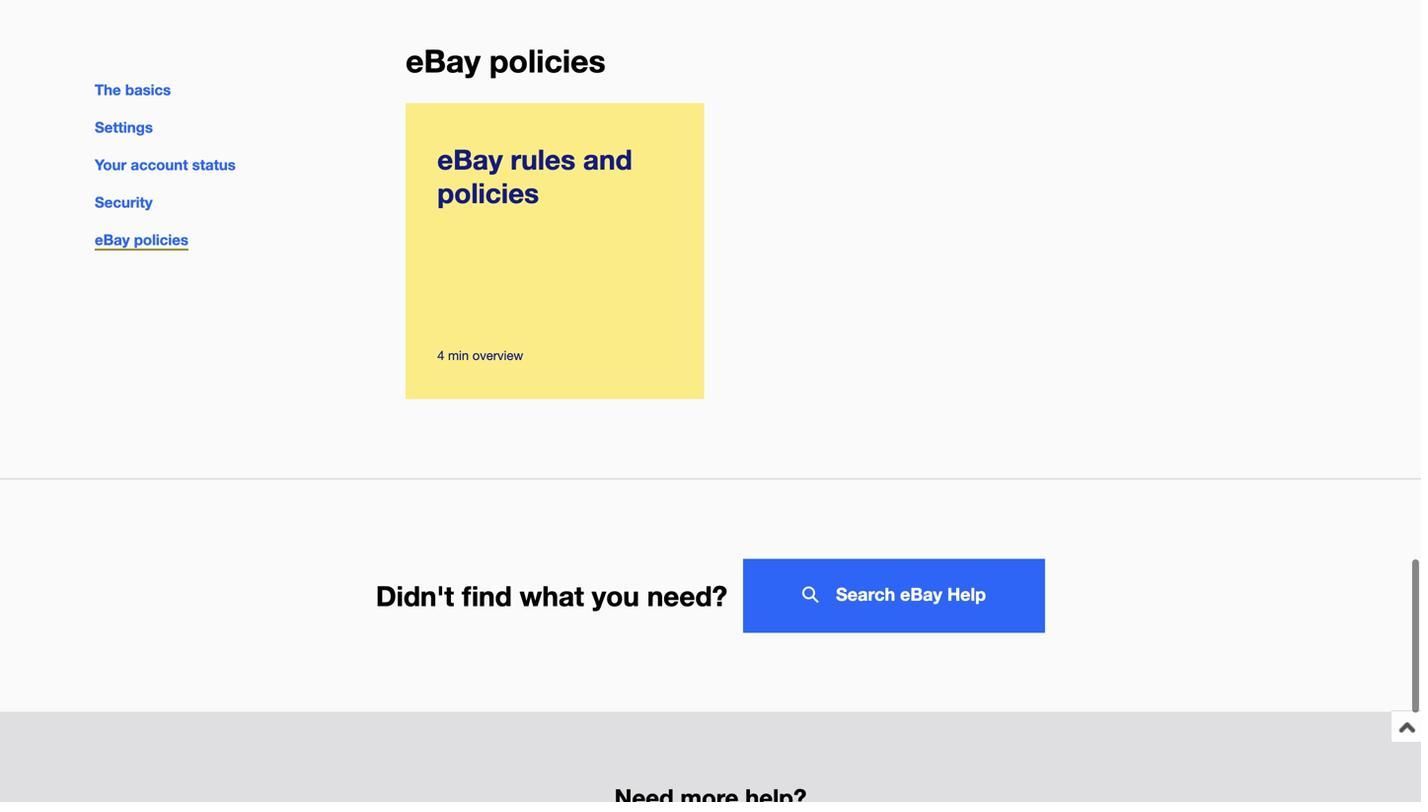 Task type: vqa. For each thing, say whether or not it's contained in the screenshot.
Your
yes



Task type: locate. For each thing, give the bounding box(es) containing it.
ebay policies
[[406, 42, 606, 79], [95, 231, 188, 249]]

the basics link
[[95, 81, 171, 99]]

the
[[95, 81, 121, 99]]

4
[[437, 348, 444, 363]]

policies down security on the left of the page
[[134, 231, 188, 249]]

you
[[592, 579, 639, 612]]

find
[[462, 579, 512, 612]]

security
[[95, 194, 153, 211]]

policies
[[489, 42, 606, 79], [437, 176, 539, 209], [134, 231, 188, 249]]

min
[[448, 348, 469, 363]]

ebay inside search ebay help link
[[900, 584, 942, 605]]

0 vertical spatial ebay policies
[[406, 42, 606, 79]]

status
[[192, 156, 236, 174]]

search
[[836, 584, 895, 605]]

your
[[95, 156, 127, 174]]

0 vertical spatial policies
[[489, 42, 606, 79]]

ebay rules and policies
[[437, 143, 632, 209]]

help
[[947, 584, 986, 605]]

basics
[[125, 81, 171, 99]]

what
[[520, 579, 584, 612]]

security link
[[95, 194, 153, 211]]

1 vertical spatial policies
[[437, 176, 539, 209]]

1 horizontal spatial ebay policies
[[406, 42, 606, 79]]

ebay
[[406, 42, 481, 79], [437, 143, 503, 176], [95, 231, 130, 249], [900, 584, 942, 605]]

account
[[131, 156, 188, 174]]

policies up rules
[[489, 42, 606, 79]]

policies down rules
[[437, 176, 539, 209]]

1 vertical spatial ebay policies
[[95, 231, 188, 249]]



Task type: describe. For each thing, give the bounding box(es) containing it.
need?
[[647, 579, 727, 612]]

search ebay help
[[836, 584, 986, 605]]

4 min overview
[[437, 348, 523, 363]]

and
[[583, 143, 632, 176]]

overview
[[473, 348, 523, 363]]

settings link
[[95, 118, 153, 136]]

policies inside ebay rules and policies
[[437, 176, 539, 209]]

rules
[[511, 143, 575, 176]]

the basics
[[95, 81, 171, 99]]

ebay policies link
[[95, 231, 188, 251]]

search ebay help link
[[743, 559, 1045, 633]]

didn't find what you need?
[[376, 579, 727, 612]]

your account status link
[[95, 156, 236, 174]]

0 horizontal spatial ebay policies
[[95, 231, 188, 249]]

ebay inside ebay rules and policies
[[437, 143, 503, 176]]

didn't
[[376, 579, 454, 612]]

settings
[[95, 118, 153, 136]]

2 vertical spatial policies
[[134, 231, 188, 249]]

your account status
[[95, 156, 236, 174]]



